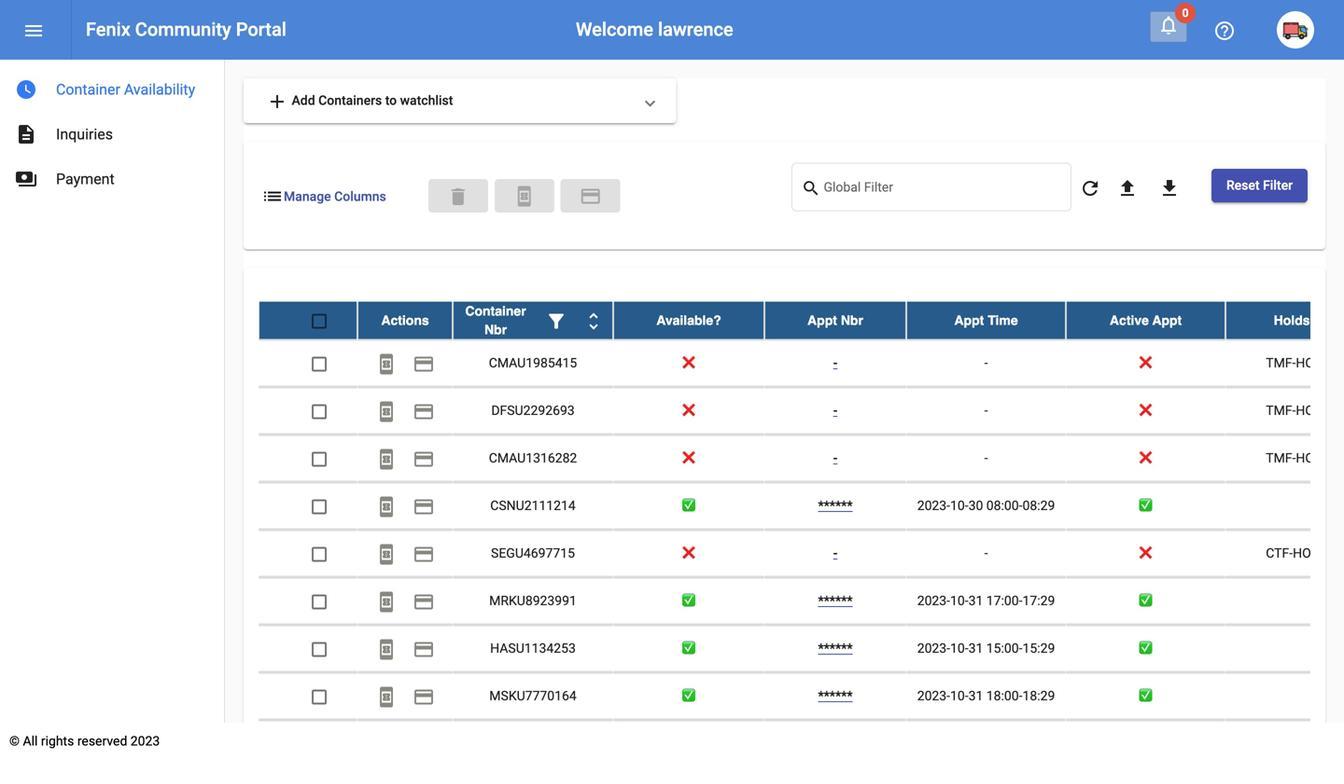 Task type: vqa. For each thing, say whether or not it's contained in the screenshot.


Task type: locate. For each thing, give the bounding box(es) containing it.
csnu2111214
[[490, 499, 576, 514]]

31
[[969, 594, 983, 609], [969, 641, 983, 657], [969, 689, 983, 704]]

container nbr
[[465, 304, 526, 337]]

no color image
[[1157, 14, 1180, 36], [22, 19, 45, 42], [15, 123, 37, 146], [15, 168, 37, 190], [1079, 177, 1101, 200], [1158, 177, 1181, 200], [801, 178, 824, 200], [545, 310, 568, 333], [582, 310, 605, 333], [413, 353, 435, 376], [413, 401, 435, 423], [375, 448, 398, 471], [413, 448, 435, 471], [413, 496, 435, 518], [375, 544, 398, 566], [413, 544, 435, 566], [413, 639, 435, 661], [375, 686, 398, 709], [413, 686, 435, 709]]

- link for cmau1316282
[[833, 451, 838, 466]]

1 hold,ct from the top
[[1296, 356, 1344, 371]]

manage
[[284, 189, 331, 204]]

- link for dfsu2292693
[[833, 403, 838, 419]]

3 ****** link from the top
[[818, 641, 853, 657]]

payment button for hasu1134253
[[405, 631, 442, 668]]

payment
[[579, 185, 602, 208], [413, 353, 435, 376], [413, 401, 435, 423], [413, 448, 435, 471], [413, 496, 435, 518], [413, 544, 435, 566], [413, 591, 435, 614], [413, 639, 435, 661], [413, 686, 435, 709]]

4 ****** from the top
[[818, 689, 853, 704]]

2023- left 17:00-
[[917, 594, 950, 609]]

filter
[[1263, 178, 1293, 193]]

no color image containing payments
[[15, 168, 37, 190]]

31 left 18:00-
[[969, 689, 983, 704]]

container inside navigation
[[56, 81, 120, 98]]

2023-10-30 08:00-08:29
[[917, 499, 1055, 514]]

book_online button
[[495, 179, 554, 213], [368, 345, 405, 382], [368, 393, 405, 430], [368, 440, 405, 478], [368, 488, 405, 525], [368, 535, 405, 573], [368, 583, 405, 620], [368, 631, 405, 668], [368, 678, 405, 716]]

appt nbr column header
[[764, 302, 906, 339]]

filter_alt button
[[538, 302, 575, 339]]

2 vertical spatial tmf-hold,ct
[[1266, 451, 1344, 466]]

****** link
[[818, 499, 853, 514], [818, 594, 853, 609], [818, 641, 853, 657], [818, 689, 853, 704]]

inquiries
[[56, 126, 113, 143]]

2 hold,ct from the top
[[1296, 403, 1344, 419]]

no color image containing watch_later
[[15, 78, 37, 101]]

holds column header
[[1226, 302, 1344, 339]]

0 vertical spatial tmf-
[[1266, 356, 1296, 371]]

unfold_more
[[582, 310, 605, 333]]

portal
[[236, 19, 286, 41]]

no color image containing file_download
[[1158, 177, 1181, 200]]

****** for 2023-10-30 08:00-08:29
[[818, 499, 853, 514]]

0 vertical spatial 31
[[969, 594, 983, 609]]

tmf-hold,ct for cmau1985415
[[1266, 356, 1344, 371]]

book_online button for csnu2111214
[[368, 488, 405, 525]]

no color image inside payment "button"
[[413, 591, 435, 614]]

tmf- for dfsu2292693
[[1266, 403, 1296, 419]]

1 horizontal spatial appt
[[954, 313, 984, 328]]

container availability
[[56, 81, 195, 98]]

2 horizontal spatial appt
[[1152, 313, 1182, 328]]

5 row from the top
[[259, 483, 1344, 531]]

no color image inside file_download button
[[1158, 177, 1181, 200]]

book_online button for mrku8923991
[[368, 583, 405, 620]]

2023- left 30
[[917, 499, 950, 514]]

appt time column header
[[906, 302, 1066, 339]]

container left filter_alt popup button
[[465, 304, 526, 319]]

reserved
[[77, 734, 127, 750]]

3 tmf- from the top
[[1266, 451, 1296, 466]]

book_online for msku7770164
[[375, 686, 398, 709]]

tmf-
[[1266, 356, 1296, 371], [1266, 403, 1296, 419], [1266, 451, 1296, 466]]

no color image
[[1213, 19, 1236, 42], [15, 78, 37, 101], [266, 90, 288, 113], [1116, 177, 1139, 200], [261, 185, 284, 208], [513, 185, 536, 208], [579, 185, 602, 208], [375, 353, 398, 376], [375, 401, 398, 423], [375, 496, 398, 518], [375, 591, 398, 614], [413, 591, 435, 614], [375, 639, 398, 661]]

no color image containing refresh
[[1079, 177, 1101, 200]]

2 tmf-hold,ct from the top
[[1266, 403, 1344, 419]]

0 vertical spatial container
[[56, 81, 120, 98]]

1 ****** link from the top
[[818, 499, 853, 514]]

tmf-hold,ct for dfsu2292693
[[1266, 403, 1344, 419]]

-
[[833, 356, 838, 371], [984, 356, 988, 371], [833, 403, 838, 419], [984, 403, 988, 419], [833, 451, 838, 466], [984, 451, 988, 466], [833, 546, 838, 562], [984, 546, 988, 562]]

file_upload button
[[1109, 169, 1146, 206]]

appt for appt time
[[954, 313, 984, 328]]

2 tmf- from the top
[[1266, 403, 1296, 419]]

- link for cmau1985415
[[833, 356, 838, 371]]

1 - link from the top
[[833, 356, 838, 371]]

nbr
[[841, 313, 863, 328], [484, 323, 507, 337]]

Global Watchlist Filter field
[[824, 183, 1062, 198]]

notifications_none
[[1157, 14, 1180, 36]]

2 31 from the top
[[969, 641, 983, 657]]

3 10- from the top
[[950, 641, 969, 657]]

2 vertical spatial 31
[[969, 689, 983, 704]]

31 left 15:00-
[[969, 641, 983, 657]]

payment button
[[561, 179, 620, 213], [405, 345, 442, 382], [405, 393, 442, 430], [405, 440, 442, 478], [405, 488, 442, 525], [405, 535, 442, 573], [405, 583, 442, 620], [405, 631, 442, 668], [405, 678, 442, 716]]

✅
[[682, 499, 695, 514], [1139, 499, 1152, 514], [682, 594, 695, 609], [1139, 594, 1152, 609], [682, 641, 695, 657], [1139, 641, 1152, 657], [682, 689, 695, 704], [1139, 689, 1152, 704]]

help_outline
[[1213, 19, 1236, 42]]

31 for 18:00-
[[969, 689, 983, 704]]

book_online for mrku8923991
[[375, 591, 398, 614]]

payment button for cmau1316282
[[405, 440, 442, 478]]

10- left 18:00-
[[950, 689, 969, 704]]

1 tmf- from the top
[[1266, 356, 1296, 371]]

1 10- from the top
[[950, 499, 969, 514]]

2 ****** link from the top
[[818, 594, 853, 609]]

payment button for cmau1985415
[[405, 345, 442, 382]]

2 appt from the left
[[954, 313, 984, 328]]

tmf-hold,ct
[[1266, 356, 1344, 371], [1266, 403, 1344, 419], [1266, 451, 1344, 466]]

payment button for mrku8923991
[[405, 583, 442, 620]]

2023-
[[917, 499, 950, 514], [917, 594, 950, 609], [917, 641, 950, 657], [917, 689, 950, 704]]

0 horizontal spatial appt
[[807, 313, 837, 328]]

2 2023- from the top
[[917, 594, 950, 609]]

1 vertical spatial tmf-hold,ct
[[1266, 403, 1344, 419]]

appt
[[807, 313, 837, 328], [954, 313, 984, 328], [1152, 313, 1182, 328]]

2 - link from the top
[[833, 403, 838, 419]]

10-
[[950, 499, 969, 514], [950, 594, 969, 609], [950, 641, 969, 657], [950, 689, 969, 704]]

no color image inside the refresh button
[[1079, 177, 1101, 200]]

grid
[[259, 302, 1344, 761]]

containers
[[318, 93, 382, 108]]

appt for appt nbr
[[807, 313, 837, 328]]

lawrence
[[658, 19, 733, 41]]

ctf-hold,tm
[[1266, 546, 1344, 562]]

payment button for msku7770164
[[405, 678, 442, 716]]

reset
[[1226, 178, 1260, 193]]

0 horizontal spatial container
[[56, 81, 120, 98]]

actions column header
[[358, 302, 453, 339]]

10- left 15:00-
[[950, 641, 969, 657]]

no color image containing unfold_more
[[582, 310, 605, 333]]

notifications_none button
[[1150, 11, 1187, 42]]

© all rights reserved 2023
[[9, 734, 160, 750]]

payment button for segu4697715
[[405, 535, 442, 573]]

1 row from the top
[[259, 302, 1344, 340]]

book_online button for hasu1134253
[[368, 631, 405, 668]]

container inside column header
[[465, 304, 526, 319]]

column header
[[453, 302, 613, 339]]

no color image inside filter_alt popup button
[[545, 310, 568, 333]]

no color image containing menu
[[22, 19, 45, 42]]

31 for 17:00-
[[969, 594, 983, 609]]

book_online for cmau1985415
[[375, 353, 398, 376]]

mrku8923991
[[489, 594, 577, 609]]

10- for 18:00-
[[950, 689, 969, 704]]

no color image containing help_outline
[[1213, 19, 1236, 42]]

filter_alt
[[545, 310, 568, 333]]

- link for segu4697715
[[833, 546, 838, 562]]

15:00-
[[986, 641, 1023, 657]]

****** for 2023-10-31 17:00-17:29
[[818, 594, 853, 609]]

- link
[[833, 356, 838, 371], [833, 403, 838, 419], [833, 451, 838, 466], [833, 546, 838, 562]]

❌
[[682, 356, 695, 371], [1139, 356, 1152, 371], [682, 403, 695, 419], [1139, 403, 1152, 419], [682, 451, 695, 466], [1139, 451, 1152, 466], [682, 546, 695, 562], [1139, 546, 1152, 562]]

4 2023- from the top
[[917, 689, 950, 704]]

1 ****** from the top
[[818, 499, 853, 514]]

9 row from the top
[[259, 674, 1344, 721]]

no color image containing filter_alt
[[545, 310, 568, 333]]

navigation containing watch_later
[[0, 60, 224, 202]]

no color image containing notifications_none
[[1157, 14, 1180, 36]]

cmau1316282
[[489, 451, 577, 466]]

2 vertical spatial tmf-
[[1266, 451, 1296, 466]]

nbr inside container nbr
[[484, 323, 507, 337]]

10- for 15:00-
[[950, 641, 969, 657]]

active
[[1110, 313, 1149, 328]]

1 vertical spatial container
[[465, 304, 526, 319]]

****** for 2023-10-31 15:00-15:29
[[818, 641, 853, 657]]

1 vertical spatial hold,ct
[[1296, 403, 1344, 419]]

3 2023- from the top
[[917, 641, 950, 657]]

navigation
[[0, 60, 224, 202]]

payment for msku7770164
[[413, 686, 435, 709]]

help_outline button
[[1206, 11, 1243, 49]]

2023- left 15:00-
[[917, 641, 950, 657]]

1 vertical spatial tmf-
[[1266, 403, 1296, 419]]

no color image inside "file_upload" button
[[1116, 177, 1139, 200]]

3 ****** from the top
[[818, 641, 853, 657]]

2 vertical spatial hold,ct
[[1296, 451, 1344, 466]]

hold,ct for dfsu2292693
[[1296, 403, 1344, 419]]

row
[[259, 302, 1344, 340], [259, 340, 1344, 388], [259, 388, 1344, 436], [259, 436, 1344, 483], [259, 483, 1344, 531], [259, 531, 1344, 578], [259, 578, 1344, 626], [259, 626, 1344, 674], [259, 674, 1344, 721], [259, 721, 1344, 761]]

******
[[818, 499, 853, 514], [818, 594, 853, 609], [818, 641, 853, 657], [818, 689, 853, 704]]

3 - link from the top
[[833, 451, 838, 466]]

****** link for 2023-10-31 18:00-18:29
[[818, 689, 853, 704]]

1 31 from the top
[[969, 594, 983, 609]]

book_online for csnu2111214
[[375, 496, 398, 518]]

1 horizontal spatial container
[[465, 304, 526, 319]]

10- left the 08:00-
[[950, 499, 969, 514]]

0 vertical spatial hold,ct
[[1296, 356, 1344, 371]]

active appt column header
[[1066, 302, 1226, 339]]

book_online for cmau1316282
[[375, 448, 398, 471]]

cell
[[1226, 483, 1344, 530], [1226, 578, 1344, 625], [1226, 626, 1344, 673], [1226, 674, 1344, 720], [259, 721, 358, 761], [358, 721, 453, 761], [453, 721, 613, 761], [613, 721, 764, 761], [764, 721, 906, 761], [906, 721, 1066, 761], [1066, 721, 1226, 761], [1226, 721, 1344, 761]]

10- left 17:00-
[[950, 594, 969, 609]]

hold,ct
[[1296, 356, 1344, 371], [1296, 403, 1344, 419], [1296, 451, 1344, 466]]

payment button for dfsu2292693
[[405, 393, 442, 430]]

08:29
[[1023, 499, 1055, 514]]

no color image inside navigation
[[15, 78, 37, 101]]

time
[[988, 313, 1018, 328]]

30
[[969, 499, 983, 514]]

1 tmf-hold,ct from the top
[[1266, 356, 1344, 371]]

31 left 17:00-
[[969, 594, 983, 609]]

watch_later
[[15, 78, 37, 101]]

payment
[[56, 170, 115, 188]]

2023- left 18:00-
[[917, 689, 950, 704]]

4 ****** link from the top
[[818, 689, 853, 704]]

2 ****** from the top
[[818, 594, 853, 609]]

container
[[56, 81, 120, 98], [465, 304, 526, 319]]

rights
[[41, 734, 74, 750]]

payment for cmau1316282
[[413, 448, 435, 471]]

ctf-
[[1266, 546, 1293, 562]]

no color image containing file_upload
[[1116, 177, 1139, 200]]

3 31 from the top
[[969, 689, 983, 704]]

1 appt from the left
[[807, 313, 837, 328]]

0 horizontal spatial nbr
[[484, 323, 507, 337]]

payment for dfsu2292693
[[413, 401, 435, 423]]

31 for 15:00-
[[969, 641, 983, 657]]

container up inquiries at left
[[56, 81, 120, 98]]

0 vertical spatial tmf-hold,ct
[[1266, 356, 1344, 371]]

15:29
[[1023, 641, 1055, 657]]

2 10- from the top
[[950, 594, 969, 609]]

3 tmf-hold,ct from the top
[[1266, 451, 1344, 466]]

18:00-
[[986, 689, 1023, 704]]

to
[[385, 93, 397, 108]]

no color image inside menu button
[[22, 19, 45, 42]]

holds
[[1274, 313, 1310, 328]]

1 vertical spatial 31
[[969, 641, 983, 657]]

cmau1985415
[[489, 356, 577, 371]]

1 horizontal spatial nbr
[[841, 313, 863, 328]]

welcome lawrence
[[576, 19, 733, 41]]

3 hold,ct from the top
[[1296, 451, 1344, 466]]

payment for mrku8923991
[[413, 591, 435, 614]]

4 10- from the top
[[950, 689, 969, 704]]

4 - link from the top
[[833, 546, 838, 562]]

****** for 2023-10-31 18:00-18:29
[[818, 689, 853, 704]]

1 2023- from the top
[[917, 499, 950, 514]]

available? column header
[[613, 302, 764, 339]]

book_online for dfsu2292693
[[375, 401, 398, 423]]



Task type: describe. For each thing, give the bounding box(es) containing it.
appt time
[[954, 313, 1018, 328]]

2023- for 2023-10-31 17:00-17:29
[[917, 594, 950, 609]]

©
[[9, 734, 20, 750]]

refresh button
[[1072, 169, 1109, 206]]

payment for segu4697715
[[413, 544, 435, 566]]

columns
[[334, 189, 386, 204]]

reset filter button
[[1212, 169, 1308, 203]]

file_upload
[[1116, 177, 1139, 200]]

appt nbr
[[807, 313, 863, 328]]

book_online button for cmau1316282
[[368, 440, 405, 478]]

tmf-hold,ct for cmau1316282
[[1266, 451, 1344, 466]]

refresh
[[1079, 177, 1101, 200]]

2 row from the top
[[259, 340, 1344, 388]]

container for nbr
[[465, 304, 526, 319]]

18:29
[[1023, 689, 1055, 704]]

all
[[23, 734, 38, 750]]

column header containing filter_alt
[[453, 302, 613, 339]]

6 row from the top
[[259, 531, 1344, 578]]

msku7770164
[[489, 689, 577, 704]]

book_online button for cmau1985415
[[368, 345, 405, 382]]

active appt
[[1110, 313, 1182, 328]]

hold,ct for cmau1316282
[[1296, 451, 1344, 466]]

no color image containing list
[[261, 185, 284, 208]]

book_online button for msku7770164
[[368, 678, 405, 716]]

dfsu2292693
[[491, 403, 575, 419]]

7 row from the top
[[259, 578, 1344, 626]]

description
[[15, 123, 37, 146]]

list manage columns
[[261, 185, 386, 208]]

menu
[[22, 19, 45, 42]]

payment for hasu1134253
[[413, 639, 435, 661]]

book_online for segu4697715
[[375, 544, 398, 566]]

reset filter
[[1226, 178, 1293, 193]]

add
[[292, 93, 315, 108]]

no color image containing add
[[266, 90, 288, 113]]

2023- for 2023-10-31 15:00-15:29
[[917, 641, 950, 657]]

10 row from the top
[[259, 721, 1344, 761]]

2023-10-31 17:00-17:29
[[917, 594, 1055, 609]]

unfold_more button
[[575, 302, 612, 339]]

****** link for 2023-10-30 08:00-08:29
[[818, 499, 853, 514]]

delete button
[[428, 179, 488, 213]]

add
[[266, 90, 288, 113]]

list
[[261, 185, 284, 208]]

delete image
[[447, 185, 469, 208]]

availability
[[124, 81, 195, 98]]

****** link for 2023-10-31 15:00-15:29
[[818, 641, 853, 657]]

10- for 17:00-
[[950, 594, 969, 609]]

payments
[[15, 168, 37, 190]]

segu4697715
[[491, 546, 575, 562]]

fenix
[[86, 19, 130, 41]]

file_download
[[1158, 177, 1181, 200]]

10- for 08:00-
[[950, 499, 969, 514]]

book_online for hasu1134253
[[375, 639, 398, 661]]

container for availability
[[56, 81, 120, 98]]

17:00-
[[986, 594, 1023, 609]]

no color image inside notifications_none popup button
[[1157, 14, 1180, 36]]

search
[[801, 179, 821, 198]]

payment button for csnu2111214
[[405, 488, 442, 525]]

payment for cmau1985415
[[413, 353, 435, 376]]

no color image inside unfold_more button
[[582, 310, 605, 333]]

payment for csnu2111214
[[413, 496, 435, 518]]

grid containing filter_alt
[[259, 302, 1344, 761]]

tmf- for cmau1316282
[[1266, 451, 1296, 466]]

available?
[[656, 313, 721, 328]]

nbr for container nbr
[[484, 323, 507, 337]]

no color image containing search
[[801, 178, 824, 200]]

2023- for 2023-10-30 08:00-08:29
[[917, 499, 950, 514]]

2023-10-31 18:00-18:29
[[917, 689, 1055, 704]]

2023
[[130, 734, 160, 750]]

2023- for 2023-10-31 18:00-18:29
[[917, 689, 950, 704]]

watchlist
[[400, 93, 453, 108]]

fenix community portal
[[86, 19, 286, 41]]

menu button
[[15, 11, 52, 49]]

****** link for 2023-10-31 17:00-17:29
[[818, 594, 853, 609]]

community
[[135, 19, 231, 41]]

8 row from the top
[[259, 626, 1344, 674]]

tmf- for cmau1985415
[[1266, 356, 1296, 371]]

book_online button for dfsu2292693
[[368, 393, 405, 430]]

welcome
[[576, 19, 653, 41]]

hold,tm
[[1293, 546, 1344, 562]]

4 row from the top
[[259, 436, 1344, 483]]

actions
[[381, 313, 429, 328]]

book_online button for segu4697715
[[368, 535, 405, 573]]

file_download button
[[1151, 169, 1188, 206]]

add add containers to watchlist
[[266, 90, 453, 113]]

3 row from the top
[[259, 388, 1344, 436]]

no color image inside the help_outline "popup button"
[[1213, 19, 1236, 42]]

2023-10-31 15:00-15:29
[[917, 641, 1055, 657]]

no color image containing description
[[15, 123, 37, 146]]

hasu1134253
[[490, 641, 576, 657]]

17:29
[[1023, 594, 1055, 609]]

hold,ct for cmau1985415
[[1296, 356, 1344, 371]]

nbr for appt nbr
[[841, 313, 863, 328]]

delete
[[447, 185, 469, 208]]

3 appt from the left
[[1152, 313, 1182, 328]]

08:00-
[[986, 499, 1023, 514]]

row containing filter_alt
[[259, 302, 1344, 340]]



